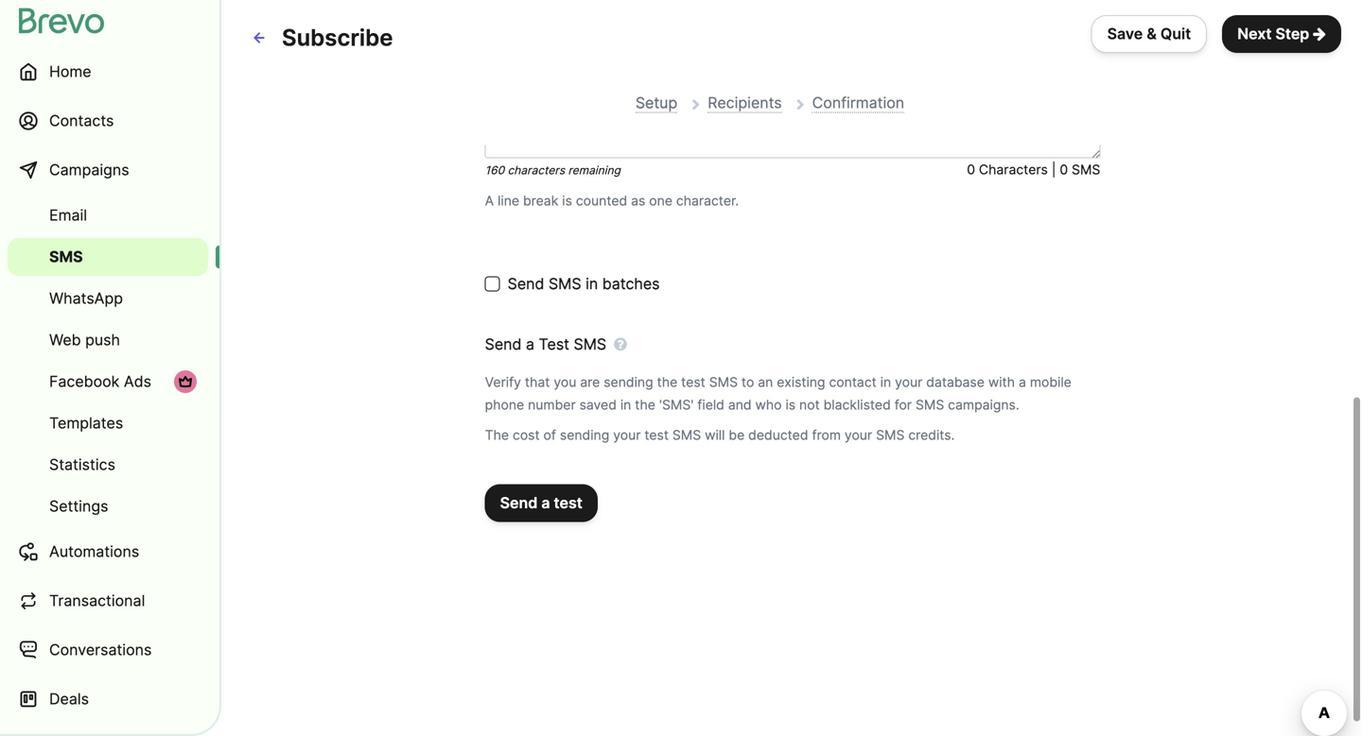 Task type: vqa. For each thing, say whether or not it's contained in the screenshot.
'deals'
yes



Task type: locate. For each thing, give the bounding box(es) containing it.
in
[[586, 275, 598, 293], [880, 375, 891, 391], [620, 397, 631, 413]]

1 vertical spatial is
[[786, 397, 796, 413]]

the
[[657, 375, 678, 391], [635, 397, 656, 413]]

is left not
[[786, 397, 796, 413]]

deals link
[[8, 677, 208, 723]]

home link
[[8, 49, 208, 95]]

None text field
[[485, 0, 1101, 158]]

a for test
[[541, 494, 550, 513]]

send down the cost
[[500, 494, 538, 513]]

2 horizontal spatial in
[[880, 375, 891, 391]]

0 vertical spatial a
[[526, 335, 535, 354]]

0 vertical spatial sending
[[604, 375, 653, 391]]

0
[[967, 162, 975, 178], [1060, 162, 1068, 178]]

transactional
[[49, 592, 145, 611]]

test up "'sms'"
[[681, 375, 706, 391]]

is inside verify that you are sending the test sms to an existing contact in your database with a mobile phone number saved in the 'sms' field and who is not blacklisted for sms campaigns.
[[786, 397, 796, 413]]

send
[[508, 275, 544, 293], [485, 335, 522, 354], [500, 494, 538, 513]]

a line break is counted as one character.
[[485, 193, 739, 209]]

1 horizontal spatial the
[[657, 375, 678, 391]]

1 horizontal spatial in
[[620, 397, 631, 413]]

send for send sms in batches
[[508, 275, 544, 293]]

sms up test at the left of the page
[[549, 275, 581, 293]]

in right saved
[[620, 397, 631, 413]]

test down of
[[554, 494, 583, 513]]

send up verify
[[485, 335, 522, 354]]

blacklisted
[[824, 397, 891, 413]]

sms down 'for'
[[876, 428, 905, 444]]

a inside 'button'
[[541, 494, 550, 513]]

sending down saved
[[560, 428, 610, 444]]

your down blacklisted
[[845, 428, 872, 444]]

next
[[1238, 25, 1272, 43]]

setup link
[[636, 94, 678, 113]]

facebook ads
[[49, 373, 151, 391]]

sending up saved
[[604, 375, 653, 391]]

2 vertical spatial in
[[620, 397, 631, 413]]

is
[[562, 193, 572, 209], [786, 397, 796, 413]]

2 horizontal spatial your
[[895, 375, 923, 391]]

2 vertical spatial test
[[554, 494, 583, 513]]

2 horizontal spatial a
[[1019, 375, 1026, 391]]

conversations
[[49, 641, 152, 660]]

a
[[526, 335, 535, 354], [1019, 375, 1026, 391], [541, 494, 550, 513]]

are
[[580, 375, 600, 391]]

2 0 from the left
[[1060, 162, 1068, 178]]

0 vertical spatial is
[[562, 193, 572, 209]]

save & quit
[[1107, 25, 1191, 43]]

your
[[895, 375, 923, 391], [613, 428, 641, 444], [845, 428, 872, 444]]

recipients link
[[708, 94, 782, 113]]

0 horizontal spatial test
[[554, 494, 583, 513]]

characters
[[508, 164, 565, 177]]

0 horizontal spatial a
[[526, 335, 535, 354]]

contact
[[829, 375, 877, 391]]

2 vertical spatial send
[[500, 494, 538, 513]]

with
[[988, 375, 1015, 391]]

the up "'sms'"
[[657, 375, 678, 391]]

sms
[[1072, 162, 1101, 178], [49, 248, 83, 266], [549, 275, 581, 293], [574, 335, 607, 354], [709, 375, 738, 391], [916, 397, 944, 413], [673, 428, 701, 444], [876, 428, 905, 444]]

0 horizontal spatial your
[[613, 428, 641, 444]]

you
[[554, 375, 576, 391]]

in right contact in the bottom of the page
[[880, 375, 891, 391]]

the left "'sms'"
[[635, 397, 656, 413]]

email
[[49, 206, 87, 225]]

0 vertical spatial the
[[657, 375, 678, 391]]

1 vertical spatial a
[[1019, 375, 1026, 391]]

conversations link
[[8, 628, 208, 674]]

ads
[[124, 373, 151, 391]]

a right with
[[1019, 375, 1026, 391]]

0 horizontal spatial the
[[635, 397, 656, 413]]

1 vertical spatial test
[[645, 428, 669, 444]]

recipients
[[708, 94, 782, 112]]

0 horizontal spatial 0
[[967, 162, 975, 178]]

from
[[812, 428, 841, 444]]

test
[[681, 375, 706, 391], [645, 428, 669, 444], [554, 494, 583, 513]]

settings
[[49, 498, 108, 516]]

database
[[926, 375, 985, 391]]

sms right |
[[1072, 162, 1101, 178]]

0 vertical spatial in
[[586, 275, 598, 293]]

one
[[649, 193, 673, 209]]

1 horizontal spatial your
[[845, 428, 872, 444]]

in left batches
[[586, 275, 598, 293]]

0 vertical spatial send
[[508, 275, 544, 293]]

quit
[[1161, 25, 1191, 43]]

1 horizontal spatial a
[[541, 494, 550, 513]]

test inside 'button'
[[554, 494, 583, 513]]

your up 'for'
[[895, 375, 923, 391]]

1 vertical spatial send
[[485, 335, 522, 354]]

your down saved
[[613, 428, 641, 444]]

phone
[[485, 397, 524, 413]]

number
[[528, 397, 576, 413]]

0 left 'characters'
[[967, 162, 975, 178]]

sending
[[604, 375, 653, 391], [560, 428, 610, 444]]

send a test button
[[485, 485, 598, 523]]

be
[[729, 428, 745, 444]]

confirmation
[[812, 94, 905, 112]]

saved
[[580, 397, 617, 413]]

a down of
[[541, 494, 550, 513]]

1 vertical spatial the
[[635, 397, 656, 413]]

0 vertical spatial test
[[681, 375, 706, 391]]

2 horizontal spatial test
[[681, 375, 706, 391]]

web
[[49, 331, 81, 350]]

0 horizontal spatial in
[[586, 275, 598, 293]]

'sms'
[[659, 397, 694, 413]]

send inside 'button'
[[500, 494, 538, 513]]

send up send a test sms
[[508, 275, 544, 293]]

your inside verify that you are sending the test sms to an existing contact in your database with a mobile phone number saved in the 'sms' field and who is not blacklisted for sms campaigns.
[[895, 375, 923, 391]]

web push link
[[8, 322, 208, 359]]

contacts
[[49, 112, 114, 130]]

field
[[698, 397, 725, 413]]

test down "'sms'"
[[645, 428, 669, 444]]

1 horizontal spatial is
[[786, 397, 796, 413]]

test inside verify that you are sending the test sms to an existing contact in your database with a mobile phone number saved in the 'sms' field and who is not blacklisted for sms campaigns.
[[681, 375, 706, 391]]

1 horizontal spatial 0
[[1060, 162, 1068, 178]]

sending inside verify that you are sending the test sms to an existing contact in your database with a mobile phone number saved in the 'sms' field and who is not blacklisted for sms campaigns.
[[604, 375, 653, 391]]

next step button
[[1222, 15, 1341, 53]]

campaigns
[[49, 161, 129, 179]]

campaigns link
[[8, 148, 208, 193]]

of
[[544, 428, 556, 444]]

credits.
[[908, 428, 955, 444]]

is right the break
[[562, 193, 572, 209]]

a left test at the left of the page
[[526, 335, 535, 354]]

test
[[539, 335, 570, 354]]

0 right |
[[1060, 162, 1068, 178]]

statistics link
[[8, 447, 208, 484]]

a for test
[[526, 335, 535, 354]]

to
[[742, 375, 754, 391]]

send for send a test sms
[[485, 335, 522, 354]]

sms left to at right bottom
[[709, 375, 738, 391]]

confirmation link
[[812, 94, 905, 113]]

send sms in batches
[[508, 275, 660, 293]]

whatsapp link
[[8, 280, 208, 318]]

2 vertical spatial a
[[541, 494, 550, 513]]

sms down email
[[49, 248, 83, 266]]



Task type: describe. For each thing, give the bounding box(es) containing it.
send a test sms
[[485, 335, 607, 354]]

characters
[[979, 162, 1048, 178]]

question circle image
[[614, 337, 627, 352]]

whatsapp
[[49, 289, 123, 308]]

templates
[[49, 414, 123, 433]]

line
[[498, 193, 519, 209]]

contacts link
[[8, 98, 208, 144]]

web push
[[49, 331, 120, 350]]

1 0 from the left
[[967, 162, 975, 178]]

who
[[755, 397, 782, 413]]

an
[[758, 375, 773, 391]]

mobile
[[1030, 375, 1072, 391]]

160 characters remaining
[[485, 164, 621, 177]]

character.
[[676, 193, 739, 209]]

save & quit button
[[1091, 15, 1207, 53]]

sms left will
[[673, 428, 701, 444]]

batches
[[602, 275, 660, 293]]

0 horizontal spatial is
[[562, 193, 572, 209]]

templates link
[[8, 405, 208, 443]]

cost
[[513, 428, 540, 444]]

facebook ads link
[[8, 363, 208, 401]]

160
[[485, 164, 504, 177]]

push
[[85, 331, 120, 350]]

remaining
[[568, 164, 621, 177]]

and
[[728, 397, 752, 413]]

next step
[[1238, 25, 1310, 43]]

verify that you are sending the test sms to an existing contact in your database with a mobile phone number saved in the 'sms' field and who is not blacklisted for sms campaigns.
[[485, 375, 1072, 413]]

transactional link
[[8, 579, 208, 624]]

|
[[1052, 162, 1056, 178]]

a inside verify that you are sending the test sms to an existing contact in your database with a mobile phone number saved in the 'sms' field and who is not blacklisted for sms campaigns.
[[1019, 375, 1026, 391]]

the cost of sending your test sms will be deducted from your sms credits.
[[485, 428, 955, 444]]

the
[[485, 428, 509, 444]]

step
[[1276, 25, 1310, 43]]

not
[[799, 397, 820, 413]]

sms link
[[8, 238, 208, 276]]

sms left question circle image
[[574, 335, 607, 354]]

&
[[1147, 25, 1157, 43]]

that
[[525, 375, 550, 391]]

statistics
[[49, 456, 115, 474]]

automations
[[49, 543, 139, 561]]

send for send a test
[[500, 494, 538, 513]]

sms right 'for'
[[916, 397, 944, 413]]

break
[[523, 193, 558, 209]]

for
[[895, 397, 912, 413]]

deals
[[49, 691, 89, 709]]

automations link
[[8, 530, 208, 575]]

counted
[[576, 193, 627, 209]]

a
[[485, 193, 494, 209]]

left___rvooi image
[[178, 375, 193, 390]]

1 horizontal spatial test
[[645, 428, 669, 444]]

1 vertical spatial sending
[[560, 428, 610, 444]]

setup
[[636, 94, 678, 112]]

as
[[631, 193, 646, 209]]

home
[[49, 62, 91, 81]]

settings link
[[8, 488, 208, 526]]

campaigns.
[[948, 397, 1020, 413]]

1 vertical spatial in
[[880, 375, 891, 391]]

existing
[[777, 375, 825, 391]]

verify
[[485, 375, 521, 391]]

will
[[705, 428, 725, 444]]

deducted
[[748, 428, 808, 444]]

save
[[1107, 25, 1143, 43]]

facebook
[[49, 373, 120, 391]]

arrow right image
[[1313, 26, 1326, 42]]

subscribe
[[282, 24, 393, 52]]

0 characters | 0 sms
[[967, 162, 1101, 178]]

send a test
[[500, 494, 583, 513]]

email link
[[8, 197, 208, 235]]



